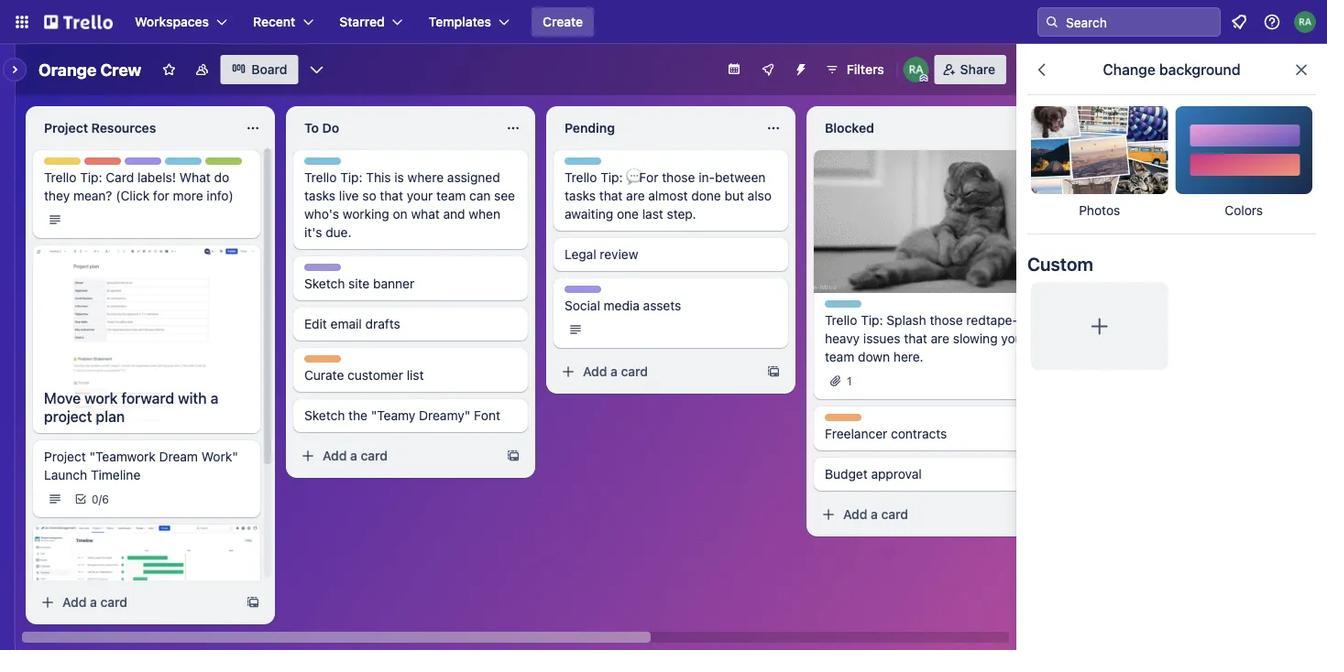 Task type: vqa. For each thing, say whether or not it's contained in the screenshot.
Team for Social
yes



Task type: describe. For each thing, give the bounding box(es) containing it.
/
[[99, 493, 102, 506]]

6
[[102, 493, 109, 506]]

that inside trello tip trello tip: this is where assigned tasks live so that your team can see who's working on what and when it's due.
[[380, 188, 403, 204]]

drafts
[[365, 317, 400, 332]]

design for sketch
[[304, 265, 341, 278]]

2 sketch from the top
[[304, 408, 345, 424]]

is
[[395, 170, 404, 185]]

one
[[617, 207, 639, 222]]

a inside move work forward with a project plan
[[211, 390, 219, 408]]

are for almost
[[626, 188, 645, 204]]

search image
[[1045, 15, 1060, 29]]

0 horizontal spatial ruby anderson (rubyanderson7) image
[[904, 57, 929, 83]]

tip: for 💬for
[[601, 170, 623, 185]]

card
[[106, 170, 134, 185]]

email
[[331, 317, 362, 332]]

color: sky, title: "trello tip" element for trello tip: splash those redtape- heavy issues that are slowing your team down here.
[[825, 301, 874, 314]]

more
[[173, 188, 203, 204]]

back to home image
[[44, 7, 113, 37]]

legal review
[[565, 247, 639, 262]]

change
[[1103, 61, 1156, 78]]

(click
[[116, 188, 150, 204]]

slowing
[[953, 331, 998, 347]]

0
[[92, 493, 99, 506]]

awaiting
[[565, 207, 614, 222]]

the
[[349, 408, 368, 424]]

design for social
[[565, 287, 602, 300]]

add a card button for trello tip: card labels! what do they mean? (click for more info)
[[33, 589, 238, 618]]

create button
[[532, 7, 594, 37]]

create from template… image for move work forward with a project plan
[[246, 596, 260, 611]]

freelancer contracts
[[825, 427, 947, 442]]

budget approval
[[825, 467, 922, 482]]

forward
[[122, 390, 174, 408]]

To Do text field
[[293, 114, 495, 143]]

where
[[408, 170, 444, 185]]

redtape-
[[967, 313, 1019, 328]]

project "teamwork dream work" launch timeline link
[[44, 448, 249, 485]]

between
[[715, 170, 766, 185]]

media
[[604, 298, 640, 314]]

trello tip: card labels! what do they mean? (click for more info)
[[44, 170, 233, 204]]

card for trello tip: 💬for those in-between tasks that are almost done but also awaiting one last step.
[[621, 364, 648, 380]]

add a card button for trello tip: 💬for those in-between tasks that are almost done but also awaiting one last step.
[[554, 358, 759, 387]]

social media assets link
[[565, 297, 778, 315]]

labels!
[[137, 170, 176, 185]]

share
[[961, 62, 996, 77]]

sketch the "teamy dreamy" font link
[[304, 407, 517, 425]]

color: red, title: "priority" element
[[84, 158, 123, 171]]

crew
[[100, 60, 141, 79]]

Board name text field
[[29, 55, 151, 84]]

almost
[[649, 188, 688, 204]]

tasks for that
[[565, 188, 596, 204]]

automation image
[[786, 55, 812, 81]]

edit email drafts link
[[304, 315, 517, 334]]

dream
[[159, 450, 198, 465]]

1
[[847, 375, 852, 388]]

power ups image
[[761, 62, 775, 77]]

sketch inside 'design team sketch site banner'
[[304, 276, 345, 292]]

open information menu image
[[1263, 13, 1282, 31]]

move work forward with a project plan
[[44, 390, 219, 426]]

freelancer
[[825, 427, 888, 442]]

dreamy"
[[419, 408, 471, 424]]

board
[[252, 62, 287, 77]]

workspaces
[[135, 14, 209, 29]]

to
[[304, 121, 319, 136]]

add for trello tip: this is where assigned tasks live so that your team can see who's working on what and when it's due.
[[323, 449, 347, 464]]

this
[[366, 170, 391, 185]]

resources
[[91, 121, 156, 136]]

due.
[[326, 225, 352, 240]]

workspace visible image
[[195, 62, 209, 77]]

trello tip trello tip: 💬for those in-between tasks that are almost done but also awaiting one last step.
[[565, 159, 772, 222]]

add a card button for trello tip: this is where assigned tasks live so that your team can see who's working on what and when it's due.
[[293, 442, 499, 471]]

blocked
[[825, 121, 875, 136]]

see
[[494, 188, 515, 204]]

that for issues
[[904, 331, 928, 347]]

also
[[748, 188, 772, 204]]

your for redtape-
[[1002, 331, 1028, 347]]

those for slowing
[[930, 313, 963, 328]]

create
[[543, 14, 583, 29]]

team for social
[[605, 287, 633, 300]]

down
[[858, 350, 890, 365]]

team for heavy
[[825, 350, 855, 365]]

approval
[[871, 467, 922, 482]]

work
[[85, 390, 118, 408]]

edit
[[304, 317, 327, 332]]

Pending text field
[[554, 114, 755, 143]]

templates
[[429, 14, 491, 29]]

tip: inside trello tip: card labels! what do they mean? (click for more info)
[[80, 170, 102, 185]]

Search field
[[1060, 8, 1220, 36]]

can
[[470, 188, 491, 204]]

trello inside trello tip: card labels! what do they mean? (click for more info)
[[44, 170, 76, 185]]

so
[[362, 188, 376, 204]]

but
[[725, 188, 744, 204]]

to do
[[304, 121, 339, 136]]

do
[[322, 121, 339, 136]]

0 vertical spatial design
[[125, 159, 161, 171]]

color: sky, title: "trello tip" element up more
[[165, 158, 214, 171]]

color: yellow, title: "copy request" element
[[44, 158, 81, 165]]

"teamy
[[371, 408, 416, 424]]

when
[[469, 207, 501, 222]]

trello tip halp
[[165, 159, 230, 171]]

add a card for trello tip: this is where assigned tasks live so that your team can see who's working on what and when it's due.
[[323, 449, 388, 464]]

photos
[[1079, 203, 1121, 218]]

with
[[178, 390, 207, 408]]

assets
[[643, 298, 681, 314]]

timeline
[[91, 468, 141, 483]]

that for tasks
[[599, 188, 623, 204]]

calendar power-up image
[[727, 61, 742, 76]]

project for project resources
[[44, 121, 88, 136]]

design team sketch site banner
[[304, 265, 415, 292]]

sketch the "teamy dreamy" font
[[304, 408, 501, 424]]

trello tip trello tip: splash those redtape- heavy issues that are slowing your team down here.
[[825, 302, 1028, 365]]

team for assigned
[[436, 188, 466, 204]]

what
[[411, 207, 440, 222]]

list
[[407, 368, 424, 383]]

launch
[[44, 468, 87, 483]]

live
[[339, 188, 359, 204]]

in-
[[699, 170, 715, 185]]

curate
[[304, 368, 344, 383]]

budget
[[825, 467, 868, 482]]

here.
[[894, 350, 924, 365]]

heavy
[[825, 331, 860, 347]]

Project Resources text field
[[33, 114, 235, 143]]

sketch site banner link
[[304, 275, 517, 293]]

board link
[[220, 55, 298, 84]]



Task type: locate. For each thing, give the bounding box(es) containing it.
1 vertical spatial ruby anderson (rubyanderson7) image
[[904, 57, 929, 83]]

0 horizontal spatial create from template… image
[[246, 596, 260, 611]]

0 vertical spatial project
[[44, 121, 88, 136]]

color: orange, title: "one more step" element up "freelancer" at the bottom right
[[825, 414, 862, 422]]

starred button
[[329, 7, 414, 37]]

that up here.
[[904, 331, 928, 347]]

0 vertical spatial team
[[164, 159, 193, 171]]

color: sky, title: "trello tip" element up the heavy
[[825, 301, 874, 314]]

0 / 6
[[92, 493, 109, 506]]

what
[[179, 170, 211, 185]]

mean?
[[73, 188, 112, 204]]

team inside 'design team sketch site banner'
[[344, 265, 373, 278]]

curate customer list
[[304, 368, 424, 383]]

your
[[407, 188, 433, 204], [1002, 331, 1028, 347]]

filters button
[[819, 55, 890, 84]]

colors
[[1225, 203, 1264, 218]]

2 vertical spatial design
[[565, 287, 602, 300]]

issues
[[864, 331, 901, 347]]

they
[[44, 188, 70, 204]]

tip
[[198, 159, 214, 171], [337, 159, 354, 171], [597, 159, 614, 171], [858, 302, 874, 314]]

tip: for this
[[340, 170, 363, 185]]

tasks for live
[[304, 188, 336, 204]]

tip: inside trello tip trello tip: splash those redtape- heavy issues that are slowing your team down here.
[[861, 313, 883, 328]]

Blocked text field
[[814, 114, 1016, 143]]

2 vertical spatial create from template… image
[[246, 596, 260, 611]]

0 vertical spatial color: orange, title: "one more step" element
[[304, 356, 341, 363]]

0 horizontal spatial tasks
[[304, 188, 336, 204]]

0 horizontal spatial team
[[436, 188, 466, 204]]

are inside trello tip trello tip: 💬for those in-between tasks that are almost done but also awaiting one last step.
[[626, 188, 645, 204]]

customize views image
[[308, 61, 326, 79]]

sketch left the site
[[304, 276, 345, 292]]

color: sky, title: "trello tip" element for trello tip: 💬for those in-between tasks that are almost done but also awaiting one last step.
[[565, 158, 614, 171]]

1 horizontal spatial color: orange, title: "one more step" element
[[825, 414, 862, 422]]

1 horizontal spatial are
[[931, 331, 950, 347]]

those for almost
[[662, 170, 695, 185]]

curate customer list link
[[304, 367, 517, 385]]

pending
[[565, 121, 615, 136]]

2 horizontal spatial team
[[605, 287, 633, 300]]

project
[[44, 121, 88, 136], [44, 450, 86, 465]]

project up "color: yellow, title: "copy request"" element
[[44, 121, 88, 136]]

team for sketch
[[344, 265, 373, 278]]

tasks up awaiting
[[565, 188, 596, 204]]

for
[[153, 188, 169, 204]]

add a card for trello tip: 💬for those in-between tasks that are almost done but also awaiting one last step.
[[583, 364, 648, 380]]

0 vertical spatial are
[[626, 188, 645, 204]]

sketch
[[304, 276, 345, 292], [304, 408, 345, 424]]

budget approval link
[[825, 466, 1038, 484]]

color: sky, title: "trello tip" element down do on the left
[[304, 158, 354, 171]]

it's
[[304, 225, 322, 240]]

color: purple, title: "design team" element down due.
[[304, 264, 373, 278]]

2 vertical spatial color: purple, title: "design team" element
[[565, 286, 633, 300]]

color: purple, title: "design team" element down legal review on the top left of the page
[[565, 286, 633, 300]]

2 horizontal spatial that
[[904, 331, 928, 347]]

that inside trello tip trello tip: splash those redtape- heavy issues that are slowing your team down here.
[[904, 331, 928, 347]]

that up one
[[599, 188, 623, 204]]

card for trello tip: card labels! what do they mean? (click for more info)
[[100, 596, 127, 611]]

0 vertical spatial create from template… image
[[767, 365, 781, 380]]

project up launch
[[44, 450, 86, 465]]

your for where
[[407, 188, 433, 204]]

trello tip: this is where assigned tasks live so that your team can see who's working on what and when it's due. link
[[304, 169, 517, 242]]

0 vertical spatial team
[[436, 188, 466, 204]]

tip for splash
[[858, 302, 874, 314]]

those up almost
[[662, 170, 695, 185]]

tasks inside trello tip trello tip: 💬for those in-between tasks that are almost done but also awaiting one last step.
[[565, 188, 596, 204]]

trello tip: splash those redtape- heavy issues that are slowing your team down here. link
[[825, 312, 1038, 367]]

that
[[380, 188, 403, 204], [599, 188, 623, 204], [904, 331, 928, 347]]

2 project from the top
[[44, 450, 86, 465]]

change background
[[1103, 61, 1241, 78]]

team inside trello tip trello tip: this is where assigned tasks live so that your team can see who's working on what and when it's due.
[[436, 188, 466, 204]]

tip: inside trello tip trello tip: this is where assigned tasks live so that your team can see who's working on what and when it's due.
[[340, 170, 363, 185]]

are down 💬for
[[626, 188, 645, 204]]

0 horizontal spatial team
[[164, 159, 193, 171]]

a for trello tip: card labels! what do they mean? (click for more info)
[[90, 596, 97, 611]]

1 horizontal spatial that
[[599, 188, 623, 204]]

trello
[[165, 159, 195, 171], [304, 159, 334, 171], [565, 159, 594, 171], [44, 170, 76, 185], [304, 170, 337, 185], [565, 170, 597, 185], [825, 302, 855, 314], [825, 313, 858, 328]]

add for trello tip: card labels! what do they mean? (click for more info)
[[62, 596, 87, 611]]

2 horizontal spatial create from template… image
[[767, 365, 781, 380]]

sketch left the the
[[304, 408, 345, 424]]

star or unstar board image
[[162, 62, 176, 77]]

background
[[1160, 61, 1241, 78]]

tip: up the issues
[[861, 313, 883, 328]]

tip inside trello tip trello tip: splash those redtape- heavy issues that are slowing your team down here.
[[858, 302, 874, 314]]

add for trello tip: 💬for those in-between tasks that are almost done but also awaiting one last step.
[[583, 364, 607, 380]]

0 vertical spatial color: purple, title: "design team" element
[[125, 158, 193, 171]]

card for trello tip: this is where assigned tasks live so that your team can see who's working on what and when it's due.
[[361, 449, 388, 464]]

0 horizontal spatial your
[[407, 188, 433, 204]]

1 vertical spatial those
[[930, 313, 963, 328]]

those inside trello tip trello tip: 💬for those in-between tasks that are almost done but also awaiting one last step.
[[662, 170, 695, 185]]

0 horizontal spatial design
[[125, 159, 161, 171]]

card
[[621, 364, 648, 380], [361, 449, 388, 464], [882, 507, 909, 523], [100, 596, 127, 611]]

trello tip: card labels! what do they mean? (click for more info) link
[[44, 169, 249, 205]]

contracts
[[891, 427, 947, 442]]

tip: up mean?
[[80, 170, 102, 185]]

1 vertical spatial color: orange, title: "one more step" element
[[825, 414, 862, 422]]

2 horizontal spatial design
[[565, 287, 602, 300]]

those up slowing
[[930, 313, 963, 328]]

1 project from the top
[[44, 121, 88, 136]]

color: orange, title: "one more step" element for freelancer
[[825, 414, 862, 422]]

1 vertical spatial are
[[931, 331, 950, 347]]

1 horizontal spatial ruby anderson (rubyanderson7) image
[[1295, 11, 1317, 33]]

project inside text box
[[44, 121, 88, 136]]

color: orange, title: "one more step" element up curate
[[304, 356, 341, 363]]

1 vertical spatial create from template… image
[[506, 449, 521, 464]]

legal
[[565, 247, 597, 262]]

tip: inside trello tip trello tip: 💬for those in-between tasks that are almost done but also awaiting one last step.
[[601, 170, 623, 185]]

on
[[393, 207, 408, 222]]

color: sky, title: "trello tip" element
[[165, 158, 214, 171], [304, 158, 354, 171], [565, 158, 614, 171], [825, 301, 874, 314]]

banner
[[373, 276, 415, 292]]

0 horizontal spatial color: purple, title: "design team" element
[[125, 158, 193, 171]]

0 horizontal spatial those
[[662, 170, 695, 185]]

0 horizontal spatial that
[[380, 188, 403, 204]]

tip for this
[[337, 159, 354, 171]]

add
[[583, 364, 607, 380], [323, 449, 347, 464], [844, 507, 868, 523], [62, 596, 87, 611]]

do
[[214, 170, 229, 185]]

this member is an admin of this board. image
[[920, 74, 928, 83]]

freelancer contracts link
[[825, 425, 1038, 444]]

tip inside trello tip trello tip: 💬for those in-between tasks that are almost done but also awaiting one last step.
[[597, 159, 614, 171]]

team up and
[[436, 188, 466, 204]]

tip for 💬for
[[597, 159, 614, 171]]

team down the heavy
[[825, 350, 855, 365]]

your up what on the left top of page
[[407, 188, 433, 204]]

"teamwork
[[89, 450, 156, 465]]

tip: left 💬for
[[601, 170, 623, 185]]

color: purple, title: "design team" element up for
[[125, 158, 193, 171]]

recent
[[253, 14, 296, 29]]

0 notifications image
[[1229, 11, 1251, 33]]

color: sky, title: "trello tip" element for trello tip: this is where assigned tasks live so that your team can see who's working on what and when it's due.
[[304, 158, 354, 171]]

design inside 'design team sketch site banner'
[[304, 265, 341, 278]]

project
[[44, 408, 92, 426]]

your inside trello tip trello tip: this is where assigned tasks live so that your team can see who's working on what and when it's due.
[[407, 188, 433, 204]]

a
[[611, 364, 618, 380], [211, 390, 219, 408], [350, 449, 357, 464], [871, 507, 878, 523], [90, 596, 97, 611]]

priority
[[84, 159, 123, 171]]

starred
[[340, 14, 385, 29]]

team up more
[[164, 159, 193, 171]]

1 horizontal spatial color: purple, title: "design team" element
[[304, 264, 373, 278]]

tip inside trello tip trello tip: this is where assigned tasks live so that your team can see who's working on what and when it's due.
[[337, 159, 354, 171]]

ruby anderson (rubyanderson7) image inside primary element
[[1295, 11, 1317, 33]]

1 vertical spatial design
[[304, 265, 341, 278]]

team left banner
[[344, 265, 373, 278]]

1 vertical spatial color: purple, title: "design team" element
[[304, 264, 373, 278]]

0 vertical spatial those
[[662, 170, 695, 185]]

💬for
[[626, 170, 659, 185]]

0 vertical spatial your
[[407, 188, 433, 204]]

1 vertical spatial team
[[825, 350, 855, 365]]

1 horizontal spatial those
[[930, 313, 963, 328]]

workspaces button
[[124, 7, 238, 37]]

1 horizontal spatial team
[[825, 350, 855, 365]]

tip: for splash
[[861, 313, 883, 328]]

2 horizontal spatial color: purple, title: "design team" element
[[565, 286, 633, 300]]

are inside trello tip trello tip: splash those redtape- heavy issues that are slowing your team down here.
[[931, 331, 950, 347]]

color: sky, title: "trello tip" element down 'pending'
[[565, 158, 614, 171]]

move
[[44, 390, 81, 408]]

1 vertical spatial sketch
[[304, 408, 345, 424]]

edit email drafts
[[304, 317, 400, 332]]

1 sketch from the top
[[304, 276, 345, 292]]

design inside design team social media assets
[[565, 287, 602, 300]]

priority design team
[[84, 159, 193, 171]]

a for trello tip: 💬for those in-between tasks that are almost done but also awaiting one last step.
[[611, 364, 618, 380]]

team inside trello tip trello tip: splash those redtape- heavy issues that are slowing your team down here.
[[825, 350, 855, 365]]

0 horizontal spatial are
[[626, 188, 645, 204]]

1 tasks from the left
[[304, 188, 336, 204]]

customer
[[348, 368, 403, 383]]

a for trello tip: this is where assigned tasks live so that your team can see who's working on what and when it's due.
[[350, 449, 357, 464]]

ruby anderson (rubyanderson7) image right open information menu image
[[1295, 11, 1317, 33]]

color: orange, title: "one more step" element for curate
[[304, 356, 341, 363]]

that inside trello tip trello tip: 💬for those in-between tasks that are almost done but also awaiting one last step.
[[599, 188, 623, 204]]

review
[[600, 247, 639, 262]]

are left slowing
[[931, 331, 950, 347]]

color: orange, title: "one more step" element
[[304, 356, 341, 363], [825, 414, 862, 422]]

1 horizontal spatial your
[[1002, 331, 1028, 347]]

team inside design team social media assets
[[605, 287, 633, 300]]

are
[[626, 188, 645, 204], [931, 331, 950, 347]]

color: purple, title: "design team" element for social media assets
[[565, 286, 633, 300]]

1 horizontal spatial create from template… image
[[506, 449, 521, 464]]

project for project "teamwork dream work" launch timeline
[[44, 450, 86, 465]]

2 tasks from the left
[[565, 188, 596, 204]]

last
[[643, 207, 664, 222]]

tasks inside trello tip trello tip: this is where assigned tasks live so that your team can see who's working on what and when it's due.
[[304, 188, 336, 204]]

filters
[[847, 62, 884, 77]]

tasks up who's
[[304, 188, 336, 204]]

ruby anderson (rubyanderson7) image right filters
[[904, 57, 929, 83]]

plan
[[96, 408, 125, 426]]

and
[[443, 207, 465, 222]]

1 horizontal spatial tasks
[[565, 188, 596, 204]]

splash
[[887, 313, 927, 328]]

design team social media assets
[[565, 287, 681, 314]]

are for slowing
[[931, 331, 950, 347]]

add a card button
[[554, 358, 759, 387], [293, 442, 499, 471], [814, 501, 1020, 530], [33, 589, 238, 618]]

your down redtape-
[[1002, 331, 1028, 347]]

who's
[[304, 207, 339, 222]]

templates button
[[418, 7, 521, 37]]

ruby anderson (rubyanderson7) image
[[1295, 11, 1317, 33], [904, 57, 929, 83]]

1 horizontal spatial design
[[304, 265, 341, 278]]

that down the is
[[380, 188, 403, 204]]

site
[[349, 276, 370, 292]]

add a card for trello tip: card labels! what do they mean? (click for more info)
[[62, 596, 127, 611]]

1 vertical spatial your
[[1002, 331, 1028, 347]]

1 vertical spatial team
[[344, 265, 373, 278]]

project resources
[[44, 121, 156, 136]]

create from template… image
[[767, 365, 781, 380], [506, 449, 521, 464], [246, 596, 260, 611]]

color: purple, title: "design team" element
[[125, 158, 193, 171], [304, 264, 373, 278], [565, 286, 633, 300]]

create from template… image for legal review
[[767, 365, 781, 380]]

1 horizontal spatial team
[[344, 265, 373, 278]]

1 vertical spatial project
[[44, 450, 86, 465]]

your inside trello tip trello tip: splash those redtape- heavy issues that are slowing your team down here.
[[1002, 331, 1028, 347]]

info)
[[207, 188, 233, 204]]

working
[[343, 207, 389, 222]]

team right social
[[605, 287, 633, 300]]

project inside project "teamwork dream work" launch timeline
[[44, 450, 86, 465]]

color: lime, title: "halp" element
[[205, 158, 242, 171]]

2 vertical spatial team
[[605, 287, 633, 300]]

primary element
[[0, 0, 1328, 44]]

color: purple, title: "design team" element for sketch site banner
[[304, 264, 373, 278]]

0 vertical spatial ruby anderson (rubyanderson7) image
[[1295, 11, 1317, 33]]

0 horizontal spatial color: orange, title: "one more step" element
[[304, 356, 341, 363]]

0 vertical spatial sketch
[[304, 276, 345, 292]]

those inside trello tip trello tip: splash those redtape- heavy issues that are slowing your team down here.
[[930, 313, 963, 328]]

work"
[[201, 450, 238, 465]]

team
[[436, 188, 466, 204], [825, 350, 855, 365]]

team
[[164, 159, 193, 171], [344, 265, 373, 278], [605, 287, 633, 300]]

those
[[662, 170, 695, 185], [930, 313, 963, 328]]

tip: up live
[[340, 170, 363, 185]]

recent button
[[242, 7, 325, 37]]



